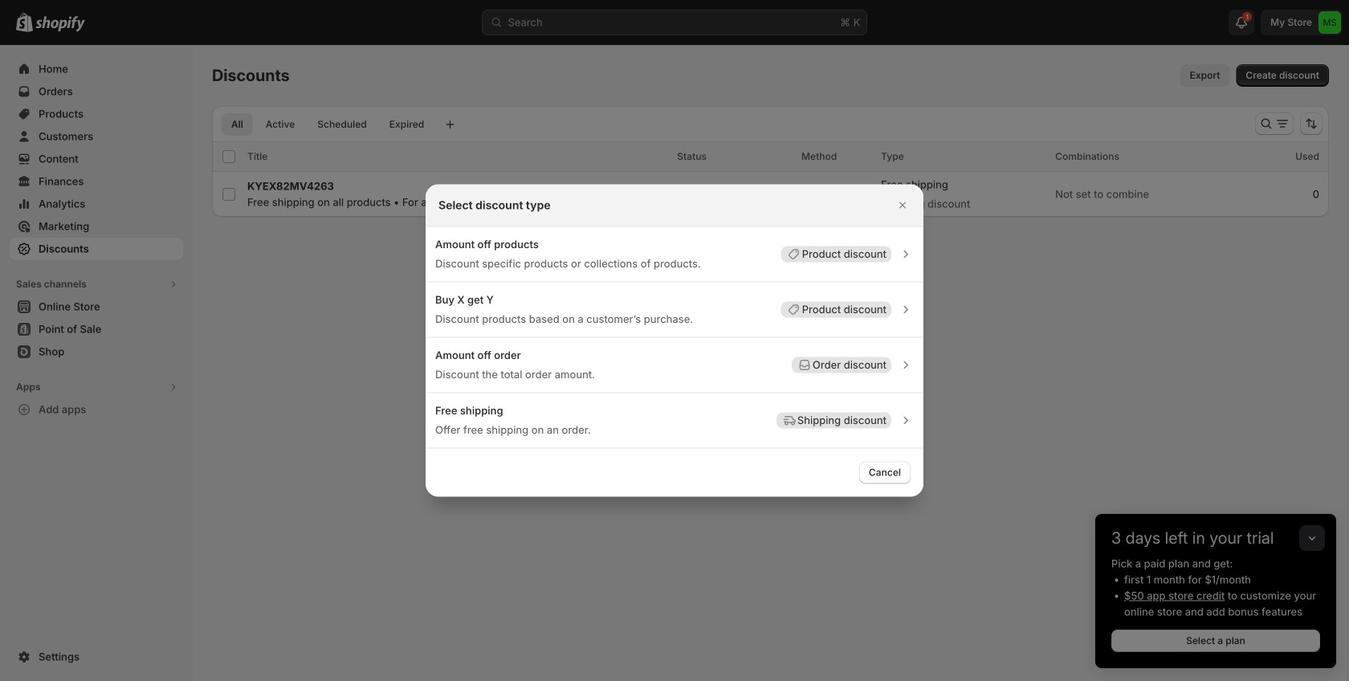 Task type: locate. For each thing, give the bounding box(es) containing it.
dialog
[[0, 184, 1349, 497]]

tab list
[[218, 112, 437, 136]]

shopify image
[[35, 16, 85, 32]]



Task type: vqa. For each thing, say whether or not it's contained in the screenshot.
Tab List
yes



